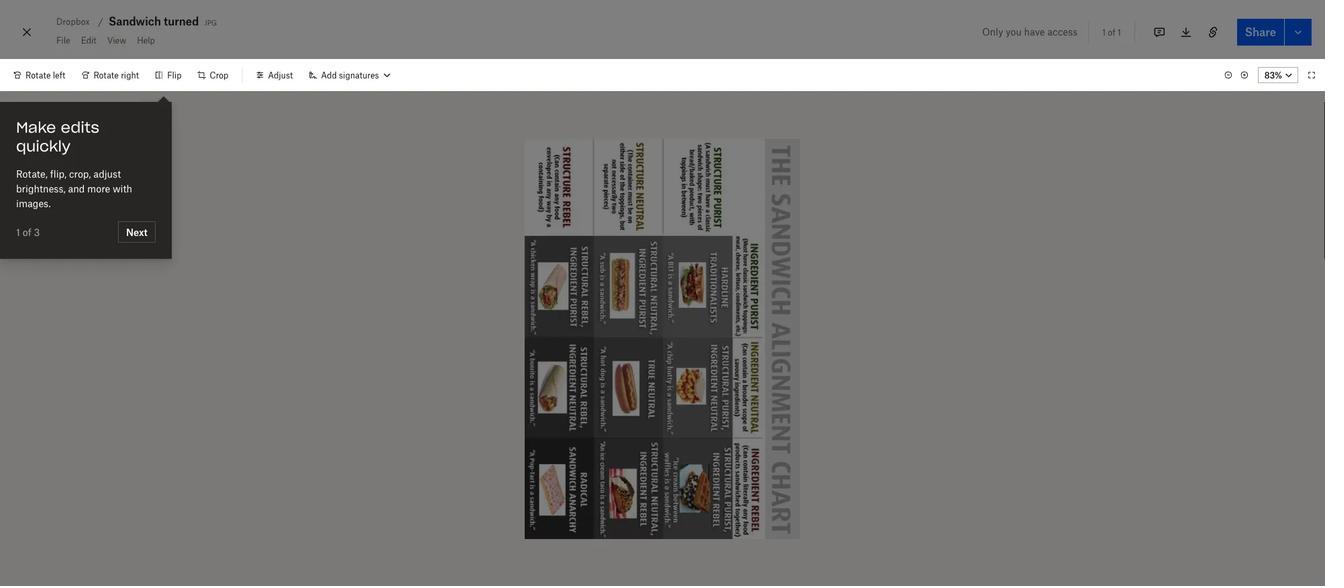 Task type: locate. For each thing, give the bounding box(es) containing it.
0 horizontal spatial rotate
[[26, 70, 51, 80]]

rotate for rotate left
[[26, 70, 51, 80]]

0 vertical spatial of
[[1108, 27, 1116, 37]]

with
[[113, 183, 132, 194]]

sandwich
[[109, 15, 161, 28]]

rotate left button
[[5, 64, 73, 86]]

1
[[1103, 27, 1106, 37], [1118, 27, 1121, 37], [16, 227, 20, 238]]

1 of 1
[[1103, 27, 1121, 37]]

make
[[16, 118, 56, 137]]

rotate for rotate right
[[94, 70, 119, 80]]

next
[[126, 227, 148, 238]]

share
[[1246, 26, 1277, 39]]

brightness,
[[16, 183, 66, 194]]

1 vertical spatial of
[[23, 227, 31, 238]]

add signatures
[[321, 70, 379, 80]]

of
[[1108, 27, 1116, 37], [23, 227, 31, 238]]

1 horizontal spatial of
[[1108, 27, 1116, 37]]

of left 3
[[23, 227, 31, 238]]

0 horizontal spatial of
[[23, 227, 31, 238]]

of right access
[[1108, 27, 1116, 37]]

1 rotate from the left
[[26, 70, 51, 80]]

rotate
[[26, 70, 51, 80], [94, 70, 119, 80]]

left
[[53, 70, 65, 80]]

flip
[[167, 70, 182, 80]]

rotate right
[[94, 70, 139, 80]]

1 of 3
[[16, 227, 40, 238]]

more
[[87, 183, 110, 194]]

right
[[121, 70, 139, 80]]

1 horizontal spatial 1
[[1103, 27, 1106, 37]]

rotate right button
[[73, 64, 147, 86]]

1 for 1 of 3
[[16, 227, 20, 238]]

rotate,
[[16, 168, 48, 180]]

quickly
[[16, 137, 71, 156]]

adjust
[[268, 70, 293, 80]]

edits
[[61, 118, 99, 137]]

rotate left left
[[26, 70, 51, 80]]

0 horizontal spatial 1
[[16, 227, 20, 238]]

and
[[68, 183, 85, 194]]

close image
[[19, 21, 35, 43]]

crop
[[210, 70, 228, 80]]

rotate left right
[[94, 70, 119, 80]]

rotate inside button
[[94, 70, 119, 80]]

2 rotate from the left
[[94, 70, 119, 80]]

1 horizontal spatial rotate
[[94, 70, 119, 80]]

share button
[[1237, 19, 1285, 46]]

only you have access
[[983, 26, 1078, 37]]

rotate inside button
[[26, 70, 51, 80]]



Task type: describe. For each thing, give the bounding box(es) containing it.
adjust
[[94, 168, 121, 180]]

have
[[1025, 26, 1045, 37]]

turned
[[164, 15, 199, 28]]

crop button
[[190, 64, 237, 86]]

crop,
[[69, 168, 91, 180]]

3
[[34, 227, 40, 238]]

only
[[983, 26, 1004, 37]]

flip button
[[147, 64, 190, 86]]

/ sandwich turned jpg
[[98, 15, 217, 28]]

jpg
[[204, 16, 217, 27]]

signatures
[[339, 70, 379, 80]]

of for 3
[[23, 227, 31, 238]]

1 for 1 of 1
[[1103, 27, 1106, 37]]

access
[[1048, 26, 1078, 37]]

rotate, flip, crop, adjust brightness, and more with images.
[[16, 168, 132, 209]]

make edits quickly
[[16, 118, 99, 156]]

/
[[98, 16, 103, 27]]

add
[[321, 70, 337, 80]]

rotate left
[[26, 70, 65, 80]]

next button
[[118, 221, 156, 243]]

images.
[[16, 198, 51, 209]]

you
[[1006, 26, 1022, 37]]

2 horizontal spatial 1
[[1118, 27, 1121, 37]]

83%
[[1265, 70, 1283, 80]]

add signatures button
[[301, 64, 398, 86]]

flip,
[[50, 168, 67, 180]]

adjust button
[[248, 64, 301, 86]]

83% button
[[1258, 67, 1299, 83]]

of for 1
[[1108, 27, 1116, 37]]



Task type: vqa. For each thing, say whether or not it's contained in the screenshot.
Logo Upgrade
no



